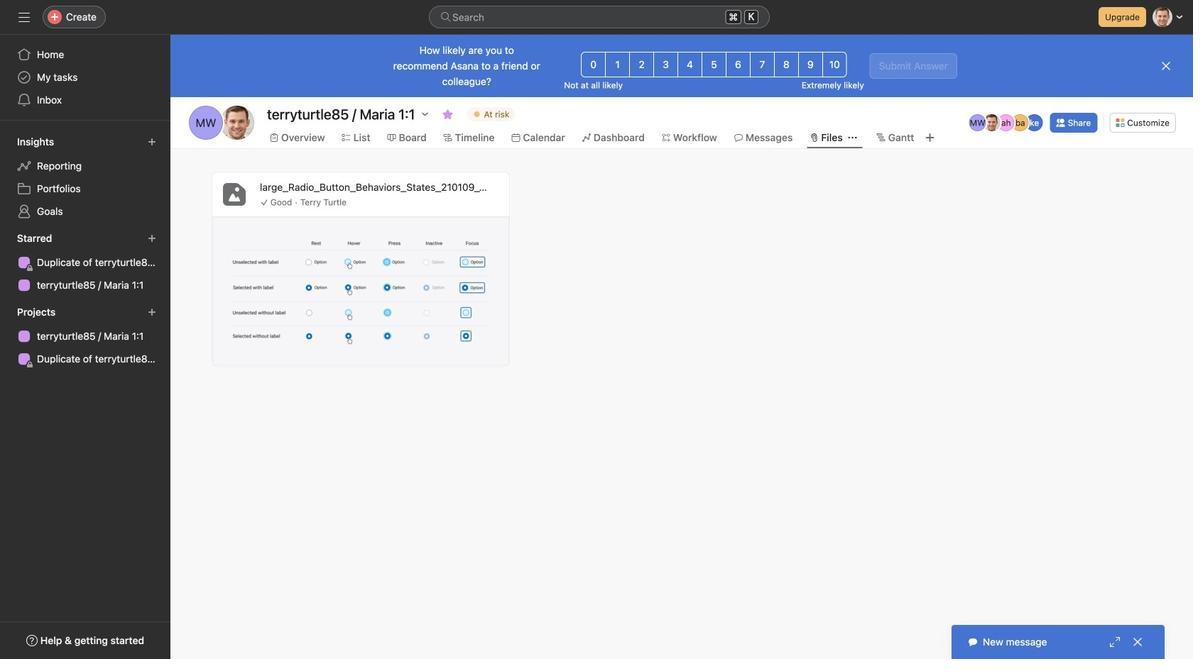 Task type: locate. For each thing, give the bounding box(es) containing it.
None field
[[429, 6, 770, 28]]

new insights image
[[148, 138, 156, 146]]

None radio
[[605, 52, 630, 77], [629, 52, 654, 77], [726, 52, 751, 77], [750, 52, 775, 77], [774, 52, 799, 77], [605, 52, 630, 77], [629, 52, 654, 77], [726, 52, 751, 77], [750, 52, 775, 77], [774, 52, 799, 77]]

projects element
[[0, 300, 170, 374]]

Search tasks, projects, and more text field
[[429, 6, 770, 28]]

starred element
[[0, 226, 170, 300]]

None radio
[[581, 52, 606, 77], [654, 52, 678, 77], [678, 52, 702, 77], [702, 52, 727, 77], [798, 52, 823, 77], [822, 52, 847, 77], [581, 52, 606, 77], [654, 52, 678, 77], [678, 52, 702, 77], [702, 52, 727, 77], [798, 52, 823, 77], [822, 52, 847, 77]]

remove from starred image
[[442, 109, 454, 120]]

option group
[[581, 52, 847, 77]]

close image
[[1132, 637, 1144, 649]]

add items to starred image
[[148, 234, 156, 243]]



Task type: vqa. For each thing, say whether or not it's contained in the screenshot.
radio
yes



Task type: describe. For each thing, give the bounding box(es) containing it.
expand new message image
[[1109, 637, 1121, 649]]

global element
[[0, 35, 170, 120]]

add tab image
[[924, 132, 936, 143]]

insights element
[[0, 129, 170, 226]]

dismiss image
[[1161, 60, 1172, 72]]

new project or portfolio image
[[148, 308, 156, 317]]

tab actions image
[[849, 134, 857, 142]]

hide sidebar image
[[18, 11, 30, 23]]



